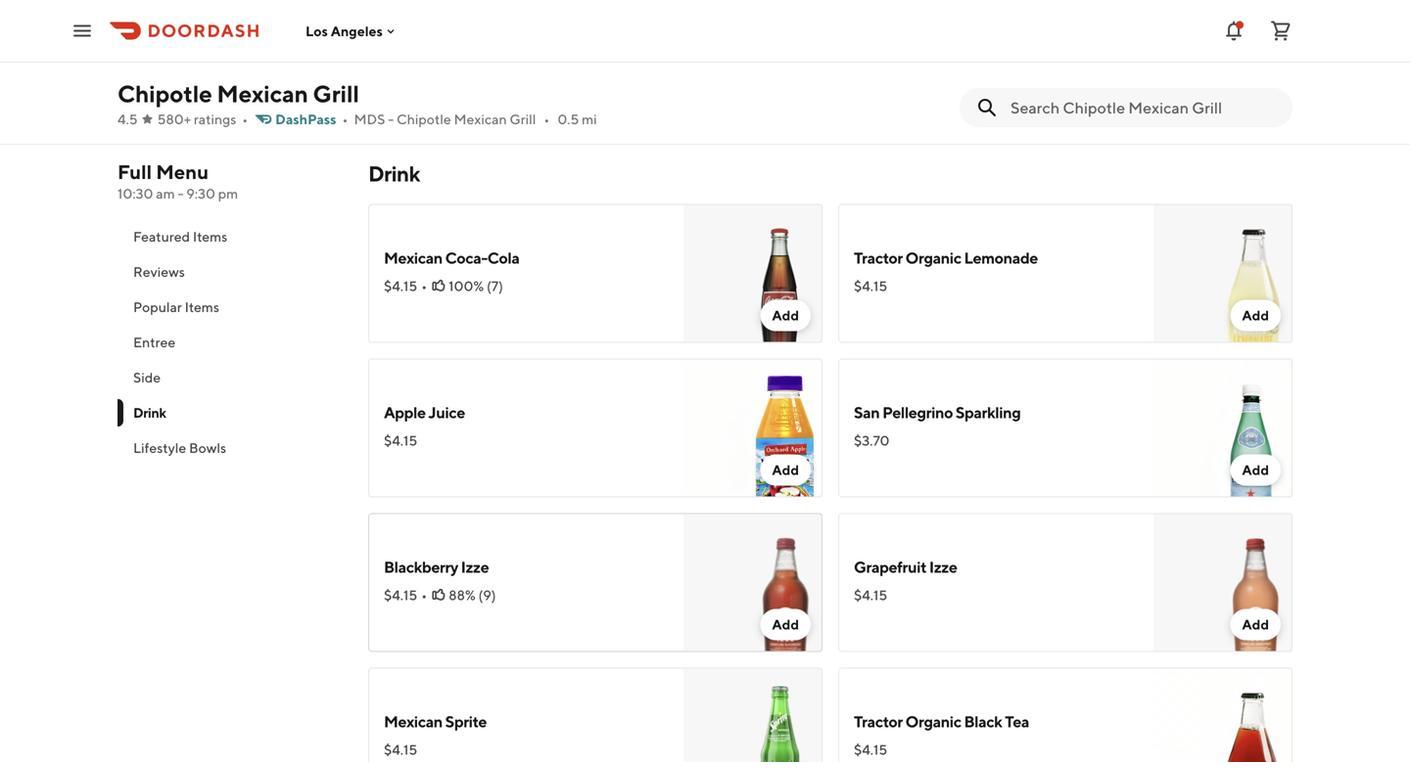 Task type: describe. For each thing, give the bounding box(es) containing it.
add button for mexican coca-cola
[[760, 300, 811, 331]]

grapefruit izze image
[[1154, 514, 1293, 653]]

lifestyle bowls button
[[118, 431, 345, 466]]

0.5
[[557, 111, 579, 127]]

tea
[[1005, 713, 1029, 731]]

10:30
[[118, 186, 153, 202]]

tractor for tractor organic lemonade
[[854, 249, 903, 267]]

add button for tractor organic lemonade
[[1230, 300, 1281, 331]]

$4.15 for tractor organic lemonade
[[854, 278, 887, 294]]

dashpass •
[[275, 111, 348, 127]]

9:30
[[186, 186, 215, 202]]

mexican left sprite at the bottom left of the page
[[384, 713, 442, 731]]

notification bell image
[[1222, 19, 1246, 43]]

mexican coca-cola image
[[683, 204, 823, 343]]

featured items
[[133, 229, 227, 245]]

• right $0.65
[[426, 55, 432, 71]]

580+
[[157, 111, 191, 127]]

apple juice image
[[683, 359, 823, 498]]

mexican coca-cola
[[384, 249, 519, 267]]

(9)
[[478, 588, 496, 604]]

san
[[854, 403, 880, 422]]

menu
[[156, 161, 209, 184]]

add for blackberry izze
[[772, 617, 799, 633]]

izze for grapefruit izze
[[929, 558, 957, 577]]

lifestyle bowls
[[133, 440, 226, 456]]

entree button
[[118, 325, 345, 360]]

add button for grapefruit izze
[[1230, 610, 1281, 641]]

580+ ratings •
[[157, 111, 248, 127]]

add button for san pellegrino sparkling
[[1230, 455, 1281, 486]]

am
[[156, 186, 175, 202]]

popular items
[[133, 299, 219, 315]]

chipotle mexican grill
[[118, 80, 359, 108]]

mexican up dashpass
[[217, 80, 308, 108]]

tortilla on the side image
[[683, 0, 823, 120]]

mds - chipotle mexican grill • 0.5 mi
[[354, 111, 597, 127]]

full menu 10:30 am - 9:30 pm
[[118, 161, 238, 202]]

tractor for tractor organic black tea
[[854, 713, 903, 731]]

los
[[306, 23, 328, 39]]

$4.15 for tractor organic black tea
[[854, 742, 887, 758]]

add for mexican coca-cola
[[772, 307, 799, 324]]

grapefruit izze
[[854, 558, 957, 577]]

apple
[[384, 403, 426, 422]]

add button for blackberry izze
[[760, 610, 811, 641]]

mexican sprite
[[384, 713, 487, 731]]

items for popular items
[[185, 299, 219, 315]]

grapefruit
[[854, 558, 926, 577]]

Item Search search field
[[1011, 97, 1277, 118]]

(10)
[[484, 55, 509, 71]]

• left the 0.5
[[544, 111, 550, 127]]

88% (9)
[[449, 588, 496, 604]]

0 vertical spatial chipotle
[[118, 80, 212, 108]]

organic for lemonade
[[905, 249, 961, 267]]

cola
[[487, 249, 519, 267]]

tortilla on the side
[[384, 25, 511, 44]]

0 horizontal spatial grill
[[313, 80, 359, 108]]

$0.65 •
[[384, 55, 432, 71]]

sprite
[[445, 713, 487, 731]]

reviews
[[133, 264, 185, 280]]

on
[[434, 25, 452, 44]]

80% (10)
[[453, 55, 509, 71]]

blackberry izze
[[384, 558, 489, 577]]

pm
[[218, 186, 238, 202]]

the
[[454, 25, 478, 44]]

add for tractor organic lemonade
[[1242, 307, 1269, 324]]

(7)
[[487, 278, 503, 294]]

tortilla
[[384, 25, 431, 44]]

dashpass
[[275, 111, 336, 127]]

1 vertical spatial grill
[[510, 111, 536, 127]]



Task type: vqa. For each thing, say whether or not it's contained in the screenshot.
oyster 'button'
no



Task type: locate. For each thing, give the bounding box(es) containing it.
items up reviews button
[[193, 229, 227, 245]]

$4.15 for apple juice
[[384, 433, 417, 449]]

2 izze from the left
[[929, 558, 957, 577]]

angeles
[[331, 23, 383, 39]]

$4.15 • down mexican coca-cola
[[384, 278, 427, 294]]

items
[[193, 229, 227, 245], [185, 299, 219, 315]]

tractor
[[854, 249, 903, 267], [854, 713, 903, 731]]

izze
[[461, 558, 489, 577], [929, 558, 957, 577]]

0 vertical spatial side
[[481, 25, 511, 44]]

side inside button
[[133, 370, 161, 386]]

organic left lemonade
[[905, 249, 961, 267]]

1 izze from the left
[[461, 558, 489, 577]]

side
[[481, 25, 511, 44], [133, 370, 161, 386]]

side button
[[118, 360, 345, 396]]

items inside button
[[185, 299, 219, 315]]

$3.70
[[854, 433, 890, 449]]

1 vertical spatial -
[[178, 186, 184, 202]]

$4.15 for grapefruit izze
[[854, 588, 887, 604]]

$4.15 • down blackberry
[[384, 588, 427, 604]]

$4.15 •
[[384, 278, 427, 294], [384, 588, 427, 604]]

$10.40
[[854, 55, 898, 71]]

1 vertical spatial chipotle
[[397, 111, 451, 127]]

add button
[[1230, 77, 1281, 108], [760, 300, 811, 331], [1230, 300, 1281, 331], [760, 455, 811, 486], [1230, 455, 1281, 486], [760, 610, 811, 641], [1230, 610, 1281, 641]]

mi
[[582, 111, 597, 127]]

organic for black
[[905, 713, 961, 731]]

1 vertical spatial $4.15 •
[[384, 588, 427, 604]]

los angeles button
[[306, 23, 398, 39]]

items for featured items
[[193, 229, 227, 245]]

$4.15
[[384, 278, 417, 294], [854, 278, 887, 294], [384, 433, 417, 449], [384, 588, 417, 604], [854, 588, 887, 604], [384, 742, 417, 758], [854, 742, 887, 758]]

4.5
[[118, 111, 138, 127]]

$4.15 down blackberry
[[384, 588, 417, 604]]

$4.15 down grapefruit
[[854, 588, 887, 604]]

tractor organic lemonade image
[[1154, 204, 1293, 343]]

izze for blackberry izze
[[461, 558, 489, 577]]

open menu image
[[71, 19, 94, 43]]

add button for apple juice
[[760, 455, 811, 486]]

0 items, open order cart image
[[1269, 19, 1293, 43]]

full
[[118, 161, 152, 184]]

0 vertical spatial organic
[[905, 249, 961, 267]]

• down mexican coca-cola
[[421, 278, 427, 294]]

0 vertical spatial tractor
[[854, 249, 903, 267]]

$0.65
[[384, 55, 422, 71]]

popular
[[133, 299, 182, 315]]

$4.15 • for mexican
[[384, 278, 427, 294]]

grill up the 'dashpass •'
[[313, 80, 359, 108]]

0 vertical spatial items
[[193, 229, 227, 245]]

1 organic from the top
[[905, 249, 961, 267]]

80%
[[453, 55, 482, 71]]

grill left the 0.5
[[510, 111, 536, 127]]

side down entree
[[133, 370, 161, 386]]

ratings
[[194, 111, 236, 127]]

$4.15 down apple
[[384, 433, 417, 449]]

tractor organic lemonade
[[854, 249, 1038, 267]]

drink
[[368, 161, 420, 187], [133, 405, 166, 421]]

izze up 88% (9)
[[461, 558, 489, 577]]

0 horizontal spatial drink
[[133, 405, 166, 421]]

coca-
[[445, 249, 487, 267]]

large chips & large queso blanco image
[[1154, 0, 1293, 120]]

$4.15 • for blackberry
[[384, 588, 427, 604]]

2 tractor from the top
[[854, 713, 903, 731]]

0 vertical spatial $4.15 •
[[384, 278, 427, 294]]

1 horizontal spatial chipotle
[[397, 111, 451, 127]]

0 vertical spatial -
[[388, 111, 394, 127]]

tractor organic black tea image
[[1154, 668, 1293, 763]]

- right mds
[[388, 111, 394, 127]]

lifestyle
[[133, 440, 186, 456]]

organic left the black
[[905, 713, 961, 731]]

1 vertical spatial items
[[185, 299, 219, 315]]

san pellegrino sparkling image
[[1154, 359, 1293, 498]]

• down the chipotle mexican grill
[[242, 111, 248, 127]]

1 horizontal spatial drink
[[368, 161, 420, 187]]

1 vertical spatial drink
[[133, 405, 166, 421]]

1 vertical spatial organic
[[905, 713, 961, 731]]

add for grapefruit izze
[[1242, 617, 1269, 633]]

los angeles
[[306, 23, 383, 39]]

- right am
[[178, 186, 184, 202]]

tractor organic black tea
[[854, 713, 1029, 731]]

grill
[[313, 80, 359, 108], [510, 111, 536, 127]]

100% (7)
[[449, 278, 503, 294]]

add for san pellegrino sparkling
[[1242, 462, 1269, 478]]

1 tractor from the top
[[854, 249, 903, 267]]

0 vertical spatial grill
[[313, 80, 359, 108]]

lemonade
[[964, 249, 1038, 267]]

mexican
[[217, 80, 308, 108], [454, 111, 507, 127], [384, 249, 442, 267], [384, 713, 442, 731]]

$4.15 down tractor organic black tea
[[854, 742, 887, 758]]

0 horizontal spatial side
[[133, 370, 161, 386]]

chipotle
[[118, 80, 212, 108], [397, 111, 451, 127]]

blackberry izze image
[[683, 514, 823, 653]]

bowls
[[189, 440, 226, 456]]

0 horizontal spatial -
[[178, 186, 184, 202]]

-
[[388, 111, 394, 127], [178, 186, 184, 202]]

side up (10)
[[481, 25, 511, 44]]

black
[[964, 713, 1002, 731]]

popular items button
[[118, 290, 345, 325]]

add
[[1242, 84, 1269, 100], [772, 307, 799, 324], [1242, 307, 1269, 324], [772, 462, 799, 478], [1242, 462, 1269, 478], [772, 617, 799, 633], [1242, 617, 1269, 633]]

1 $4.15 • from the top
[[384, 278, 427, 294]]

blackberry
[[384, 558, 458, 577]]

88%
[[449, 588, 476, 604]]

$4.15 down mexican sprite
[[384, 742, 417, 758]]

izze right grapefruit
[[929, 558, 957, 577]]

1 horizontal spatial grill
[[510, 111, 536, 127]]

chipotle right mds
[[397, 111, 451, 127]]

pellegrino
[[882, 403, 953, 422]]

mexican sprite image
[[683, 668, 823, 763]]

mexican left coca- on the top of page
[[384, 249, 442, 267]]

0 horizontal spatial chipotle
[[118, 80, 212, 108]]

featured
[[133, 229, 190, 245]]

- inside full menu 10:30 am - 9:30 pm
[[178, 186, 184, 202]]

1 horizontal spatial side
[[481, 25, 511, 44]]

1 vertical spatial tractor
[[854, 713, 903, 731]]

items right popular
[[185, 299, 219, 315]]

$4.15 down tractor organic lemonade
[[854, 278, 887, 294]]

2 organic from the top
[[905, 713, 961, 731]]

apple juice
[[384, 403, 465, 422]]

sparkling
[[956, 403, 1021, 422]]

featured items button
[[118, 219, 345, 255]]

juice
[[428, 403, 465, 422]]

2 $4.15 • from the top
[[384, 588, 427, 604]]

0 horizontal spatial izze
[[461, 558, 489, 577]]

items inside button
[[193, 229, 227, 245]]

100%
[[449, 278, 484, 294]]

0 vertical spatial drink
[[368, 161, 420, 187]]

• down blackberry
[[421, 588, 427, 604]]

drink up lifestyle
[[133, 405, 166, 421]]

add for apple juice
[[772, 462, 799, 478]]

organic
[[905, 249, 961, 267], [905, 713, 961, 731]]

san pellegrino sparkling
[[854, 403, 1023, 422]]

mds
[[354, 111, 385, 127]]

mexican down 80% (10)
[[454, 111, 507, 127]]

•
[[426, 55, 432, 71], [242, 111, 248, 127], [342, 111, 348, 127], [544, 111, 550, 127], [421, 278, 427, 294], [421, 588, 427, 604]]

reviews button
[[118, 255, 345, 290]]

• left mds
[[342, 111, 348, 127]]

drink down mds
[[368, 161, 420, 187]]

chipotle up 580+
[[118, 80, 212, 108]]

$4.15 down mexican coca-cola
[[384, 278, 417, 294]]

entree
[[133, 334, 175, 351]]

$4.15 for mexican sprite
[[384, 742, 417, 758]]

1 horizontal spatial -
[[388, 111, 394, 127]]

1 vertical spatial side
[[133, 370, 161, 386]]

1 horizontal spatial izze
[[929, 558, 957, 577]]



